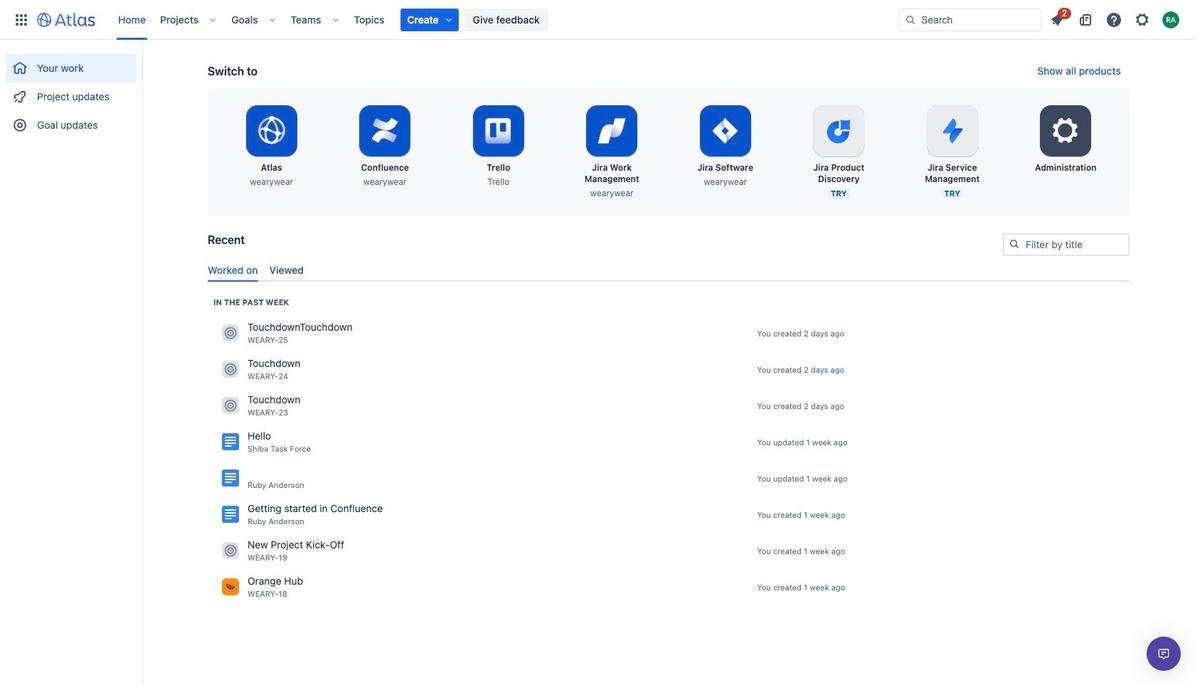 Task type: vqa. For each thing, say whether or not it's contained in the screenshot.
the right Settings IMAGE
yes



Task type: describe. For each thing, give the bounding box(es) containing it.
account image
[[1163, 11, 1180, 28]]

switch to... image
[[13, 11, 30, 28]]

1 townsquare image from the top
[[222, 325, 239, 342]]

Filter by title field
[[1005, 235, 1129, 255]]

1 townsquare image from the top
[[222, 361, 239, 378]]

notifications image
[[1049, 11, 1066, 28]]

open intercom messenger image
[[1156, 645, 1173, 663]]

search image
[[1009, 238, 1021, 250]]



Task type: locate. For each thing, give the bounding box(es) containing it.
2 confluence image from the top
[[222, 470, 239, 487]]

2 vertical spatial confluence image
[[222, 506, 239, 523]]

1 confluence image from the top
[[222, 434, 239, 451]]

1 vertical spatial townsquare image
[[222, 543, 239, 560]]

1 vertical spatial confluence image
[[222, 470, 239, 487]]

0 vertical spatial townsquare image
[[222, 361, 239, 378]]

group
[[6, 40, 137, 144]]

confluence image
[[222, 434, 239, 451], [222, 470, 239, 487], [222, 506, 239, 523]]

0 horizontal spatial settings image
[[1049, 114, 1083, 148]]

None search field
[[900, 8, 1042, 31]]

search image
[[905, 14, 917, 25]]

2 townsquare image from the top
[[222, 397, 239, 414]]

3 townsquare image from the top
[[222, 579, 239, 596]]

banner
[[0, 0, 1196, 40]]

help image
[[1106, 11, 1123, 28]]

0 vertical spatial settings image
[[1134, 11, 1151, 28]]

townsquare image
[[222, 325, 239, 342], [222, 397, 239, 414], [222, 579, 239, 596]]

3 confluence image from the top
[[222, 506, 239, 523]]

1 vertical spatial settings image
[[1049, 114, 1083, 148]]

2 townsquare image from the top
[[222, 543, 239, 560]]

tab list
[[202, 258, 1136, 282]]

0 vertical spatial townsquare image
[[222, 325, 239, 342]]

heading
[[214, 297, 289, 308]]

settings image
[[1134, 11, 1151, 28], [1049, 114, 1083, 148]]

1 horizontal spatial settings image
[[1134, 11, 1151, 28]]

2 vertical spatial townsquare image
[[222, 579, 239, 596]]

townsquare image
[[222, 361, 239, 378], [222, 543, 239, 560]]

top element
[[9, 0, 900, 39]]

1 vertical spatial townsquare image
[[222, 397, 239, 414]]

0 vertical spatial confluence image
[[222, 434, 239, 451]]

Search field
[[900, 8, 1042, 31]]



